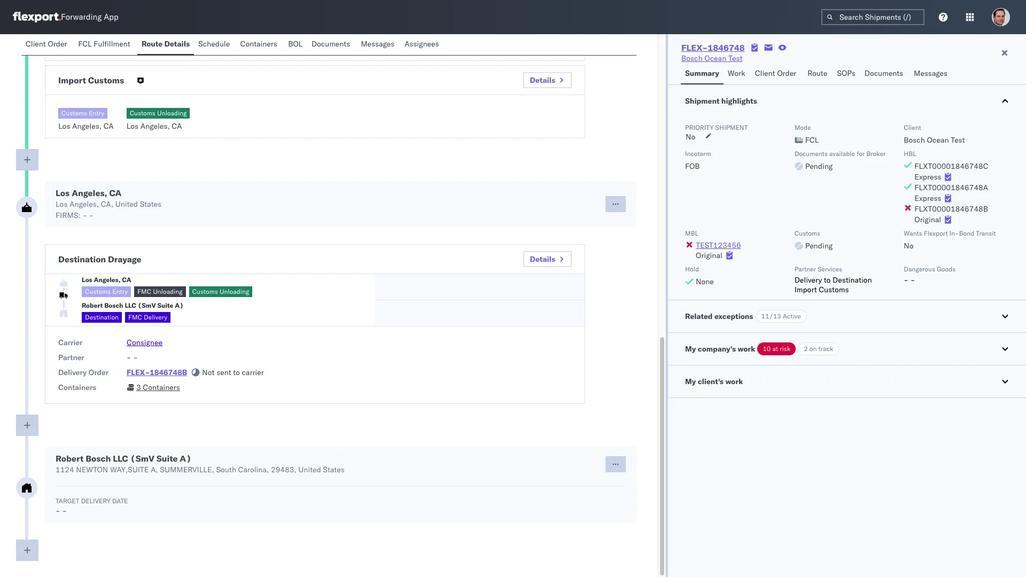 Task type: vqa. For each thing, say whether or not it's contained in the screenshot.


Task type: locate. For each thing, give the bounding box(es) containing it.
0 horizontal spatial documents button
[[307, 34, 357, 55]]

united inside los angeles, ca los angeles, ca, united states firms: - -
[[115, 199, 138, 209]]

0 horizontal spatial flex-
[[127, 368, 150, 377]]

customs inside customs unloading los angeles, ca
[[130, 109, 155, 117]]

1 vertical spatial messages
[[914, 68, 948, 78]]

fcl for fcl
[[806, 135, 819, 145]]

my for my client's work
[[685, 377, 696, 387]]

fcl inside button
[[78, 39, 92, 49]]

fmc for fmc delivery
[[128, 313, 142, 321]]

customs entry los angeles, ca
[[58, 109, 114, 131]]

test123456 button
[[696, 241, 741, 250]]

bol
[[288, 39, 303, 49]]

1 3 containers from the top
[[136, 40, 180, 49]]

1 horizontal spatial states
[[323, 465, 345, 475]]

1124
[[56, 465, 74, 475]]

2 on track
[[804, 345, 834, 353]]

ca,
[[101, 199, 113, 209]]

documents right bol button
[[312, 39, 350, 49]]

test down 1846748
[[729, 53, 743, 63]]

route button
[[804, 64, 833, 84]]

1 vertical spatial suite
[[157, 453, 178, 464]]

llc up way,suite
[[113, 453, 128, 464]]

(smv up a,
[[130, 453, 154, 464]]

0 vertical spatial import
[[58, 75, 86, 86]]

0 vertical spatial suite
[[157, 302, 173, 310]]

1 vertical spatial flex-
[[127, 368, 150, 377]]

0 vertical spatial documents button
[[307, 34, 357, 55]]

robert up '1124'
[[56, 453, 84, 464]]

incoterm
[[685, 150, 711, 158]]

services
[[818, 265, 843, 273]]

(smv for robert bosch llc (smv suite a) 1124 newton way,suite a, summerville, south carolina, 29483, united states
[[130, 453, 154, 464]]

3 down flex-1846748b button
[[136, 383, 141, 392]]

bosch for client bosch ocean test incoterm fob
[[904, 135, 925, 145]]

a) inside robert bosch llc (smv suite a) 1124 newton way,suite a, summerville, south carolina, 29483, united states
[[180, 453, 191, 464]]

0 vertical spatial partner
[[795, 265, 816, 273]]

app
[[104, 12, 118, 22]]

0 vertical spatial carrier
[[58, 25, 83, 34]]

0 vertical spatial messages button
[[357, 34, 400, 55]]

0 horizontal spatial documents
[[312, 39, 350, 49]]

bosch down the customs entry
[[104, 302, 123, 310]]

flex-1846748b button
[[127, 368, 187, 377]]

1 vertical spatial details
[[530, 75, 556, 85]]

related exceptions
[[685, 312, 754, 321]]

ocean up flxt00001846748c
[[927, 135, 949, 145]]

work
[[728, 68, 746, 78]]

documents down mode
[[795, 150, 828, 158]]

fmc for fmc unloading
[[137, 287, 151, 295]]

test
[[729, 53, 743, 63], [951, 135, 965, 145]]

0 horizontal spatial no
[[686, 132, 696, 142]]

0 vertical spatial ocean
[[705, 53, 727, 63]]

client order button
[[21, 34, 74, 55], [751, 64, 804, 84]]

1 horizontal spatial documents button
[[861, 64, 910, 84]]

original up flexport
[[915, 215, 942, 225]]

0 horizontal spatial messages button
[[357, 34, 400, 55]]

1 vertical spatial route
[[808, 68, 828, 78]]

test up flxt00001846748c
[[951, 135, 965, 145]]

documents button right bol
[[307, 34, 357, 55]]

client up hbl
[[904, 123, 922, 132]]

1 horizontal spatial route
[[808, 68, 828, 78]]

los
[[58, 121, 70, 131], [127, 121, 139, 131], [56, 188, 70, 198], [56, 199, 68, 209], [82, 276, 92, 284]]

pending up services
[[806, 241, 833, 251]]

flexport
[[924, 229, 948, 237]]

fcl down mode
[[806, 135, 819, 145]]

los inside customs entry los angeles, ca
[[58, 121, 70, 131]]

a) down fmc unloading at the left of the page
[[175, 302, 184, 310]]

1 horizontal spatial no
[[904, 241, 914, 251]]

1 vertical spatial fmc
[[128, 313, 142, 321]]

customs for customs unloading los angeles, ca
[[130, 109, 155, 117]]

0 vertical spatial client order button
[[21, 34, 74, 55]]

containers left bol
[[240, 39, 277, 49]]

entry for customs entry los angeles, ca
[[89, 109, 104, 117]]

pending for documents available for broker
[[806, 161, 833, 171]]

customs entry
[[85, 287, 128, 295]]

0 vertical spatial pending
[[806, 161, 833, 171]]

containers inside button
[[240, 39, 277, 49]]

active
[[783, 312, 801, 320]]

0 horizontal spatial order
[[48, 39, 67, 49]]

0 vertical spatial fmc
[[137, 287, 151, 295]]

1 horizontal spatial partner
[[795, 265, 816, 273]]

unloading for customs unloading
[[220, 287, 249, 295]]

robert for robert bosch llc (smv suite a)
[[82, 302, 103, 310]]

suite inside robert bosch llc (smv suite a) 1124 newton way,suite a, summerville, south carolina, 29483, united states
[[157, 453, 178, 464]]

client right work button
[[755, 68, 775, 78]]

documents for documents available for broker
[[795, 150, 828, 158]]

angeles,
[[72, 121, 102, 131], [140, 121, 170, 131], [72, 188, 107, 198], [70, 199, 99, 209], [94, 276, 121, 284]]

containers down forwarding
[[58, 40, 96, 49]]

1 vertical spatial (smv
[[130, 453, 154, 464]]

documents button
[[307, 34, 357, 55], [861, 64, 910, 84]]

delivery
[[795, 275, 822, 285], [144, 313, 167, 321], [58, 368, 87, 377], [81, 497, 111, 505]]

1 vertical spatial carrier
[[58, 338, 83, 348]]

10 at risk
[[763, 345, 791, 353]]

0 horizontal spatial fcl
[[78, 39, 92, 49]]

0 vertical spatial details
[[164, 39, 190, 49]]

-
[[83, 211, 87, 220], [89, 211, 94, 220], [904, 275, 909, 285], [911, 275, 915, 285], [127, 353, 131, 362], [133, 353, 138, 362], [56, 506, 60, 516], [62, 506, 67, 516]]

fcl for fcl fulfillment
[[78, 39, 92, 49]]

0 horizontal spatial client order button
[[21, 34, 74, 55]]

work for my company's work
[[738, 344, 756, 354]]

ca inside los angeles, ca los angeles, ca, united states firms: - -
[[109, 188, 122, 198]]

1 horizontal spatial client
[[755, 68, 775, 78]]

partner up delivery order
[[58, 353, 84, 362]]

forwarding app link
[[13, 12, 118, 22]]

1 vertical spatial robert
[[56, 453, 84, 464]]

llc
[[125, 302, 136, 310], [113, 453, 128, 464]]

flex-
[[682, 42, 708, 53], [127, 368, 150, 377]]

carrier down forwarding app link
[[58, 25, 83, 34]]

my left client's
[[685, 377, 696, 387]]

0 vertical spatial work
[[738, 344, 756, 354]]

fmc down the robert bosch llc (smv suite a)
[[128, 313, 142, 321]]

2 vertical spatial order
[[89, 368, 109, 377]]

flex- for 1846748b
[[127, 368, 150, 377]]

2 horizontal spatial documents
[[865, 68, 904, 78]]

suite up a,
[[157, 453, 178, 464]]

1 3 from the top
[[136, 40, 141, 49]]

entry for customs entry
[[112, 287, 128, 295]]

ocean inside client bosch ocean test incoterm fob
[[927, 135, 949, 145]]

client
[[26, 39, 46, 49], [755, 68, 775, 78], [904, 123, 922, 132]]

robert inside robert bosch llc (smv suite a) 1124 newton way,suite a, summerville, south carolina, 29483, united states
[[56, 453, 84, 464]]

test inside client bosch ocean test incoterm fob
[[951, 135, 965, 145]]

1 vertical spatial details button
[[523, 251, 572, 267]]

to down services
[[824, 275, 831, 285]]

0 vertical spatial fcl
[[78, 39, 92, 49]]

states right the ca,
[[140, 199, 162, 209]]

suite
[[157, 302, 173, 310], [157, 453, 178, 464]]

0 horizontal spatial client order
[[26, 39, 67, 49]]

pending down documents available for broker on the top
[[806, 161, 833, 171]]

fmc up the robert bosch llc (smv suite a)
[[137, 287, 151, 295]]

2 carrier from the top
[[58, 338, 83, 348]]

a) up summerville, in the bottom of the page
[[180, 453, 191, 464]]

(smv
[[138, 302, 156, 310], [130, 453, 154, 464]]

2 pending from the top
[[806, 241, 833, 251]]

robert
[[82, 302, 103, 310], [56, 453, 84, 464]]

1 vertical spatial destination
[[833, 275, 872, 285]]

1 vertical spatial import
[[795, 285, 817, 295]]

2 3 containers from the top
[[136, 383, 180, 392]]

bond
[[959, 229, 975, 237]]

import up active
[[795, 285, 817, 295]]

flxt00001846748c
[[915, 161, 989, 171]]

0 horizontal spatial ocean
[[705, 53, 727, 63]]

flex- for 1846748
[[682, 42, 708, 53]]

1 horizontal spatial test
[[951, 135, 965, 145]]

destination up the los angeles, ca
[[58, 254, 106, 265]]

1 vertical spatial client order
[[755, 68, 797, 78]]

1 horizontal spatial united
[[298, 465, 321, 475]]

1 pending from the top
[[806, 161, 833, 171]]

entry
[[89, 109, 104, 117], [112, 287, 128, 295]]

import
[[58, 75, 86, 86], [795, 285, 817, 295]]

- -
[[127, 353, 138, 362]]

bosch for robert bosch llc (smv suite a) 1124 newton way,suite a, summerville, south carolina, 29483, united states
[[86, 453, 111, 464]]

2 horizontal spatial client
[[904, 123, 922, 132]]

0 vertical spatial states
[[140, 199, 162, 209]]

united
[[115, 199, 138, 209], [298, 465, 321, 475]]

1 vertical spatial to
[[233, 368, 240, 377]]

shipment highlights
[[685, 96, 757, 106]]

0 vertical spatial messages
[[361, 39, 395, 49]]

express for flxt00001846748c
[[915, 172, 942, 182]]

express up the flxt00001846748a
[[915, 172, 942, 182]]

entry down the los angeles, ca
[[112, 287, 128, 295]]

1 vertical spatial client order button
[[751, 64, 804, 84]]

1 express from the top
[[915, 172, 942, 182]]

1 carrier from the top
[[58, 25, 83, 34]]

unloading for customs unloading los angeles, ca
[[157, 109, 187, 117]]

llc inside robert bosch llc (smv suite a) 1124 newton way,suite a, summerville, south carolina, 29483, united states
[[113, 453, 128, 464]]

client order
[[26, 39, 67, 49], [755, 68, 797, 78]]

ocean
[[705, 53, 727, 63], [927, 135, 949, 145]]

delivery inside partner services delivery to destination import customs
[[795, 275, 822, 285]]

2 vertical spatial client
[[904, 123, 922, 132]]

destination for destination
[[85, 313, 119, 321]]

no
[[686, 132, 696, 142], [904, 241, 914, 251]]

carrier
[[58, 25, 83, 34], [58, 338, 83, 348]]

1 horizontal spatial messages button
[[910, 64, 954, 84]]

documents right sops button
[[865, 68, 904, 78]]

client order button down flexport. image
[[21, 34, 74, 55]]

0 vertical spatial destination
[[58, 254, 106, 265]]

0 horizontal spatial client
[[26, 39, 46, 49]]

1 vertical spatial fcl
[[806, 135, 819, 145]]

1 horizontal spatial flex-
[[682, 42, 708, 53]]

partner inside partner services delivery to destination import customs
[[795, 265, 816, 273]]

bosch up hbl
[[904, 135, 925, 145]]

0 horizontal spatial test
[[729, 53, 743, 63]]

ocean down flex-1846748
[[705, 53, 727, 63]]

11/13
[[762, 312, 781, 320]]

transit
[[976, 229, 996, 237]]

suite down fmc unloading at the left of the page
[[157, 302, 173, 310]]

0 vertical spatial robert
[[82, 302, 103, 310]]

no down priority
[[686, 132, 696, 142]]

partner left services
[[795, 265, 816, 273]]

entry down import customs
[[89, 109, 104, 117]]

shipment
[[716, 123, 748, 132]]

fcl left 'fulfillment'
[[78, 39, 92, 49]]

to
[[824, 275, 831, 285], [233, 368, 240, 377]]

destination down the customs entry
[[85, 313, 119, 321]]

schedule button
[[194, 34, 236, 55]]

work left "10"
[[738, 344, 756, 354]]

bosch inside client bosch ocean test incoterm fob
[[904, 135, 925, 145]]

flex-1846748 link
[[682, 42, 745, 53]]

3 containers down flex-1846748b
[[136, 383, 180, 392]]

(smv for robert bosch llc (smv suite a)
[[138, 302, 156, 310]]

1 vertical spatial 3
[[136, 383, 141, 392]]

0 vertical spatial client order
[[26, 39, 67, 49]]

original down test123456 button
[[696, 251, 723, 260]]

0 horizontal spatial original
[[696, 251, 723, 260]]

3 containers right 'fulfillment'
[[136, 40, 180, 49]]

priority
[[685, 123, 714, 132]]

2 my from the top
[[685, 377, 696, 387]]

1 vertical spatial partner
[[58, 353, 84, 362]]

shipment
[[685, 96, 720, 106]]

0 vertical spatial 3
[[136, 40, 141, 49]]

flex- up bosch ocean test
[[682, 42, 708, 53]]

client's
[[698, 377, 724, 387]]

customs for customs unloading
[[192, 287, 218, 295]]

client order right work button
[[755, 68, 797, 78]]

0 vertical spatial my
[[685, 344, 696, 354]]

details
[[164, 39, 190, 49], [530, 75, 556, 85], [530, 254, 556, 264]]

customs unloading
[[192, 287, 249, 295]]

0 vertical spatial 3 containers
[[136, 40, 180, 49]]

messages
[[361, 39, 395, 49], [914, 68, 948, 78]]

0 vertical spatial llc
[[125, 302, 136, 310]]

1 vertical spatial messages button
[[910, 64, 954, 84]]

bosch ocean test link
[[682, 53, 743, 64]]

work inside button
[[726, 377, 743, 387]]

route right 'fulfillment'
[[142, 39, 163, 49]]

1 vertical spatial express
[[915, 194, 942, 203]]

customs inside customs entry los angeles, ca
[[61, 109, 87, 117]]

related
[[685, 312, 713, 321]]

route details button
[[137, 34, 194, 55]]

0 vertical spatial details button
[[523, 72, 572, 88]]

exceptions
[[715, 312, 754, 321]]

way,suite
[[110, 465, 149, 475]]

(smv inside robert bosch llc (smv suite a) 1124 newton way,suite a, summerville, south carolina, 29483, united states
[[130, 453, 154, 464]]

0 horizontal spatial route
[[142, 39, 163, 49]]

united right 29483,
[[298, 465, 321, 475]]

1 vertical spatial united
[[298, 465, 321, 475]]

0 vertical spatial entry
[[89, 109, 104, 117]]

1 vertical spatial test
[[951, 135, 965, 145]]

1 vertical spatial my
[[685, 377, 696, 387]]

1 my from the top
[[685, 344, 696, 354]]

1 vertical spatial states
[[323, 465, 345, 475]]

0 horizontal spatial messages
[[361, 39, 395, 49]]

0 vertical spatial to
[[824, 275, 831, 285]]

1 vertical spatial 3 containers
[[136, 383, 180, 392]]

entry inside customs entry los angeles, ca
[[89, 109, 104, 117]]

client order down flexport. image
[[26, 39, 67, 49]]

import up customs entry los angeles, ca
[[58, 75, 86, 86]]

unloading inside customs unloading los angeles, ca
[[157, 109, 187, 117]]

no down wants
[[904, 241, 914, 251]]

unloading
[[157, 109, 187, 117], [153, 287, 183, 295], [220, 287, 249, 295]]

angeles, inside customs unloading los angeles, ca
[[140, 121, 170, 131]]

united right the ca,
[[115, 199, 138, 209]]

robert down the customs entry
[[82, 302, 103, 310]]

client down flexport. image
[[26, 39, 46, 49]]

1 vertical spatial documents
[[865, 68, 904, 78]]

llc up fmc delivery
[[125, 302, 136, 310]]

0 vertical spatial order
[[48, 39, 67, 49]]

messages button
[[357, 34, 400, 55], [910, 64, 954, 84]]

0 horizontal spatial entry
[[89, 109, 104, 117]]

carrier up delivery order
[[58, 338, 83, 348]]

my company's work
[[685, 344, 756, 354]]

0 vertical spatial a)
[[175, 302, 184, 310]]

1 horizontal spatial documents
[[795, 150, 828, 158]]

express up flxt00001846748b
[[915, 194, 942, 203]]

containers right 'fulfillment'
[[143, 40, 180, 49]]

llc for robert bosch llc (smv suite a)
[[125, 302, 136, 310]]

0 horizontal spatial import
[[58, 75, 86, 86]]

my inside button
[[685, 377, 696, 387]]

for
[[857, 150, 865, 158]]

states right 29483,
[[323, 465, 345, 475]]

1 horizontal spatial import
[[795, 285, 817, 295]]

documents
[[312, 39, 350, 49], [865, 68, 904, 78], [795, 150, 828, 158]]

flex- down - -
[[127, 368, 150, 377]]

robert bosch llc (smv suite a)
[[82, 302, 184, 310]]

client order button right work
[[751, 64, 804, 84]]

2 vertical spatial destination
[[85, 313, 119, 321]]

carrier for partner
[[58, 338, 83, 348]]

bosch inside robert bosch llc (smv suite a) 1124 newton way,suite a, summerville, south carolina, 29483, united states
[[86, 453, 111, 464]]

0 vertical spatial no
[[686, 132, 696, 142]]

destination inside partner services delivery to destination import customs
[[833, 275, 872, 285]]

bosch up newton in the left of the page
[[86, 453, 111, 464]]

3 right 'fulfillment'
[[136, 40, 141, 49]]

0 vertical spatial flex-
[[682, 42, 708, 53]]

robert bosch llc (smv suite a) 1124 newton way,suite a, summerville, south carolina, 29483, united states
[[56, 453, 345, 475]]

shipment highlights button
[[668, 85, 1026, 117]]

partner
[[795, 265, 816, 273], [58, 353, 84, 362]]

2 vertical spatial documents
[[795, 150, 828, 158]]

1 horizontal spatial to
[[824, 275, 831, 285]]

ca inside customs unloading los angeles, ca
[[172, 121, 182, 131]]

bosch
[[682, 53, 703, 63], [904, 135, 925, 145], [104, 302, 123, 310], [86, 453, 111, 464]]

1 horizontal spatial client order
[[755, 68, 797, 78]]

destination down services
[[833, 275, 872, 285]]

suite for robert bosch llc (smv suite a)
[[157, 302, 173, 310]]

fcl
[[78, 39, 92, 49], [806, 135, 819, 145]]

robert for robert bosch llc (smv suite a) 1124 newton way,suite a, summerville, south carolina, 29483, united states
[[56, 453, 84, 464]]

0 vertical spatial documents
[[312, 39, 350, 49]]

route left sops
[[808, 68, 828, 78]]

1 vertical spatial entry
[[112, 287, 128, 295]]

(smv up fmc delivery
[[138, 302, 156, 310]]

to right sent on the bottom of page
[[233, 368, 240, 377]]

client order for the rightmost client order button
[[755, 68, 797, 78]]

3
[[136, 40, 141, 49], [136, 383, 141, 392]]

2 express from the top
[[915, 194, 942, 203]]

1 horizontal spatial ocean
[[927, 135, 949, 145]]

states
[[140, 199, 162, 209], [323, 465, 345, 475]]

0 vertical spatial (smv
[[138, 302, 156, 310]]

0 horizontal spatial states
[[140, 199, 162, 209]]

documents button right sops
[[861, 64, 910, 84]]

llc for robert bosch llc (smv suite a) 1124 newton way,suite a, summerville, south carolina, 29483, united states
[[113, 453, 128, 464]]

work right client's
[[726, 377, 743, 387]]

los inside customs unloading los angeles, ca
[[127, 121, 139, 131]]

my left company's
[[685, 344, 696, 354]]

pending
[[806, 161, 833, 171], [806, 241, 833, 251]]



Task type: describe. For each thing, give the bounding box(es) containing it.
work for my client's work
[[726, 377, 743, 387]]

documents for the bottommost 'documents' button
[[865, 68, 904, 78]]

available
[[830, 150, 855, 158]]

to inside partner services delivery to destination import customs
[[824, 275, 831, 285]]

carolina,
[[238, 465, 269, 475]]

sops button
[[833, 64, 861, 84]]

priority shipment
[[685, 123, 748, 132]]

company's
[[698, 344, 736, 354]]

customs unloading los angeles, ca
[[127, 109, 187, 131]]

1846748b
[[150, 368, 187, 377]]

los angeles, ca los angeles, ca, united states firms: - -
[[56, 188, 162, 220]]

2 details button from the top
[[523, 251, 572, 267]]

fcl fulfillment button
[[74, 34, 137, 55]]

destination drayage
[[58, 254, 141, 265]]

consignee link
[[127, 338, 163, 348]]

sent
[[217, 368, 231, 377]]

at
[[773, 345, 778, 353]]

customs for customs
[[795, 229, 821, 237]]

mode
[[795, 123, 811, 132]]

11/13 active
[[762, 312, 801, 320]]

dangerous goods - -
[[904, 265, 956, 285]]

partner services delivery to destination import customs
[[795, 265, 872, 295]]

customs inside partner services delivery to destination import customs
[[819, 285, 849, 295]]

sops
[[837, 68, 856, 78]]

in-
[[950, 229, 959, 237]]

summerville,
[[160, 465, 214, 475]]

bosch for robert bosch llc (smv suite a)
[[104, 302, 123, 310]]

not sent to carrier
[[202, 368, 264, 377]]

angeles, inside customs entry los angeles, ca
[[72, 121, 102, 131]]

1 vertical spatial original
[[696, 251, 723, 260]]

10
[[763, 345, 771, 353]]

express for flxt00001846748a
[[915, 194, 942, 203]]

2 vertical spatial details
[[530, 254, 556, 264]]

ca inside customs entry los angeles, ca
[[104, 121, 114, 131]]

customs for customs entry los angeles, ca
[[61, 109, 87, 117]]

united inside robert bosch llc (smv suite a) 1124 newton way,suite a, summerville, south carolina, 29483, united states
[[298, 465, 321, 475]]

2 3 from the top
[[136, 383, 141, 392]]

risk
[[780, 345, 791, 353]]

client bosch ocean test incoterm fob
[[685, 123, 965, 171]]

partner for partner services delivery to destination import customs
[[795, 265, 816, 273]]

consignee
[[127, 338, 163, 348]]

delivery order
[[58, 368, 109, 377]]

0 vertical spatial test
[[729, 53, 743, 63]]

date
[[112, 497, 128, 505]]

target
[[56, 497, 79, 505]]

destination for destination drayage
[[58, 254, 106, 265]]

target delivery date - -
[[56, 497, 128, 516]]

bosch ocean test
[[682, 53, 743, 63]]

my client's work
[[685, 377, 743, 387]]

flexport. image
[[13, 12, 61, 22]]

goods
[[937, 265, 956, 273]]

summary
[[685, 68, 719, 78]]

mbl
[[685, 229, 699, 237]]

broker
[[867, 150, 886, 158]]

containers down flex-1846748b
[[143, 383, 180, 392]]

states inside robert bosch llc (smv suite a) 1124 newton way,suite a, summerville, south carolina, 29483, united states
[[323, 465, 345, 475]]

drayage
[[108, 254, 141, 265]]

customs for customs entry
[[85, 287, 111, 295]]

1 horizontal spatial order
[[89, 368, 109, 377]]

1846748
[[708, 42, 745, 53]]

2
[[804, 345, 808, 353]]

newton
[[76, 465, 108, 475]]

fcl fulfillment
[[78, 39, 130, 49]]

a,
[[151, 465, 158, 475]]

bosch up summary
[[682, 53, 703, 63]]

Search Shipments (/) text field
[[822, 9, 925, 25]]

documents for the topmost 'documents' button
[[312, 39, 350, 49]]

1 horizontal spatial client order button
[[751, 64, 804, 84]]

bol button
[[284, 34, 307, 55]]

fmc unloading
[[137, 287, 183, 295]]

0 horizontal spatial to
[[233, 368, 240, 377]]

on
[[810, 345, 817, 353]]

1 horizontal spatial original
[[915, 215, 942, 225]]

client inside client bosch ocean test incoterm fob
[[904, 123, 922, 132]]

no inside wants flexport in-bond transit no
[[904, 241, 914, 251]]

states inside los angeles, ca los angeles, ca, united states firms: - -
[[140, 199, 162, 209]]

flxt00001846748b
[[915, 204, 989, 214]]

flex-1846748
[[682, 42, 745, 53]]

wants flexport in-bond transit no
[[904, 229, 996, 251]]

containers button
[[236, 34, 284, 55]]

not
[[202, 368, 215, 377]]

schedule
[[198, 39, 230, 49]]

carrier for containers
[[58, 25, 83, 34]]

fulfillment
[[94, 39, 130, 49]]

highlights
[[722, 96, 757, 106]]

wants
[[904, 229, 923, 237]]

containers down delivery order
[[58, 383, 96, 392]]

a) for robert bosch llc (smv suite a) 1124 newton way,suite a, summerville, south carolina, 29483, united states
[[180, 453, 191, 464]]

partner for partner
[[58, 353, 84, 362]]

south
[[216, 465, 236, 475]]

fob
[[685, 161, 700, 171]]

pending for customs
[[806, 241, 833, 251]]

flxt00001846748a
[[915, 183, 989, 192]]

flex-1846748b
[[127, 368, 187, 377]]

29483,
[[271, 465, 297, 475]]

client for the rightmost client order button
[[755, 68, 775, 78]]

1 vertical spatial order
[[777, 68, 797, 78]]

fmc delivery
[[128, 313, 167, 321]]

route for route
[[808, 68, 828, 78]]

client for leftmost client order button
[[26, 39, 46, 49]]

hold
[[685, 265, 699, 273]]

1 details button from the top
[[523, 72, 572, 88]]

dangerous
[[904, 265, 936, 273]]

client order for leftmost client order button
[[26, 39, 67, 49]]

delivery inside target delivery date - -
[[81, 497, 111, 505]]

details inside route details button
[[164, 39, 190, 49]]

none
[[696, 277, 714, 287]]

suite for robert bosch llc (smv suite a) 1124 newton way,suite a, summerville, south carolina, 29483, united states
[[157, 453, 178, 464]]

1 horizontal spatial messages
[[914, 68, 948, 78]]

import inside partner services delivery to destination import customs
[[795, 285, 817, 295]]

firms:
[[56, 211, 81, 220]]

test123456
[[696, 241, 741, 250]]

assignees button
[[400, 34, 445, 55]]

forwarding
[[61, 12, 102, 22]]

los angeles, ca
[[82, 276, 131, 284]]

a) for robert bosch llc (smv suite a)
[[175, 302, 184, 310]]

route for route details
[[142, 39, 163, 49]]

import customs
[[58, 75, 124, 86]]

hbl
[[904, 150, 917, 158]]

1 vertical spatial documents button
[[861, 64, 910, 84]]

assignees
[[405, 39, 439, 49]]

my for my company's work
[[685, 344, 696, 354]]

forwarding app
[[61, 12, 118, 22]]

track
[[819, 345, 834, 353]]

unloading for fmc unloading
[[153, 287, 183, 295]]



